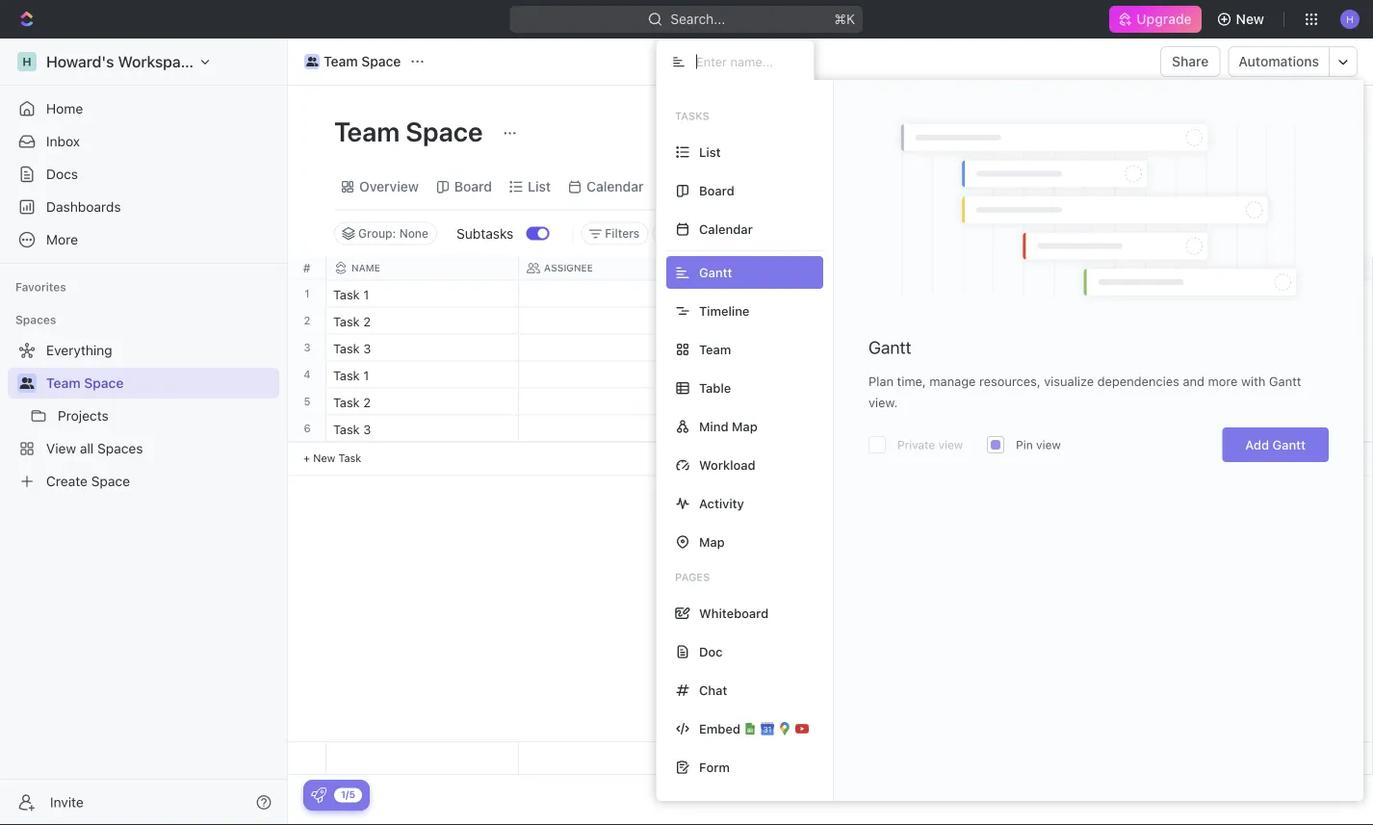 Task type: vqa. For each thing, say whether or not it's contained in the screenshot.
couple at the left of page
no



Task type: describe. For each thing, give the bounding box(es) containing it.
add task button
[[1223, 117, 1305, 147]]

team up the overview link
[[334, 115, 400, 147]]

inbox link
[[8, 126, 279, 157]]

3 to do cell from the top
[[712, 335, 905, 361]]

more
[[1209, 374, 1238, 389]]

‎task for ‎task 1
[[333, 287, 360, 302]]

chat
[[699, 684, 728, 698]]

to do for second to do cell from the top
[[724, 316, 758, 329]]

3 down task 2
[[363, 422, 371, 436]]

0 vertical spatial team space
[[324, 53, 401, 69]]

press space to select this row. row containing 4
[[288, 362, 327, 389]]

task 3 for third to do cell from the bottom
[[333, 341, 371, 356]]

press space to select this row. row containing 1
[[288, 281, 327, 308]]

2 for ‎task
[[363, 314, 371, 329]]

visualize
[[1045, 374, 1095, 389]]

1 vertical spatial map
[[699, 535, 725, 550]]

add task
[[1235, 124, 1293, 140]]

2 do from the top
[[741, 316, 758, 329]]

press space to select this row. row containing ‎task 2
[[327, 308, 1290, 335]]

press space to select this row. row containing task 2
[[327, 389, 1290, 419]]

set priority element for ‎task 1
[[1094, 282, 1123, 311]]

space inside tree
[[84, 375, 124, 391]]

Enter name... field
[[695, 53, 799, 70]]

6
[[304, 422, 311, 435]]

5
[[304, 395, 311, 408]]

search button
[[1043, 173, 1119, 200]]

1 for ‎task 1
[[363, 287, 369, 302]]

1 vertical spatial space
[[406, 115, 483, 147]]

0 vertical spatial team space link
[[300, 50, 406, 73]]

show closed
[[858, 227, 929, 240]]

press space to select this row. row containing 2
[[288, 308, 327, 335]]

view button
[[809, 164, 872, 210]]

pin view
[[1017, 438, 1061, 452]]

to do for 5th to do cell from the bottom
[[724, 289, 758, 302]]

show closed button
[[834, 222, 938, 245]]

customize button
[[1185, 173, 1283, 200]]

user group image
[[306, 57, 318, 66]]

gantt inside the "plan time, manage resources, visualize dependencies and more with gantt view."
[[1270, 374, 1302, 389]]

set priority image for task 2
[[1094, 390, 1123, 419]]

0 vertical spatial list
[[699, 145, 721, 159]]

and
[[1184, 374, 1205, 389]]

4
[[304, 369, 311, 381]]

5 to do cell from the top
[[712, 416, 905, 442]]

hide button
[[954, 222, 995, 245]]

new button
[[1210, 4, 1277, 35]]

activity
[[699, 497, 745, 511]]

favorites button
[[8, 276, 74, 299]]

time,
[[898, 374, 927, 389]]

overview
[[359, 179, 419, 195]]

1 to from the top
[[724, 289, 738, 302]]

private view
[[898, 438, 964, 452]]

view for pin view
[[1037, 438, 1061, 452]]

team space tree
[[8, 335, 279, 497]]

user group image
[[20, 378, 34, 389]]

1 for task 1
[[363, 368, 369, 382]]

home link
[[8, 93, 279, 124]]

3 down ‎task 2
[[363, 341, 371, 356]]

2 to from the top
[[724, 316, 738, 329]]

form
[[699, 761, 730, 775]]

1 do from the top
[[741, 289, 758, 302]]

view.
[[869, 395, 898, 410]]

grid containing ‎task 1
[[288, 257, 1374, 776]]

press space to select this row. row containing task 1
[[327, 362, 1290, 392]]

new for new
[[1237, 11, 1265, 27]]

set priority element for task 2
[[1094, 390, 1123, 419]]

resources,
[[980, 374, 1041, 389]]

invite
[[50, 795, 84, 811]]

gantt link
[[676, 173, 715, 200]]

team space inside tree
[[46, 375, 124, 391]]

Search tasks... text field
[[1134, 219, 1327, 248]]

subtasks button
[[449, 218, 526, 249]]

set priority image for task 1
[[1094, 363, 1123, 392]]

docs link
[[8, 159, 279, 190]]

pin
[[1017, 438, 1034, 452]]

docs
[[46, 166, 78, 182]]

‎task for ‎task 2
[[333, 314, 360, 329]]

doc
[[699, 645, 723, 659]]

list inside list link
[[528, 179, 551, 195]]

view
[[834, 179, 865, 195]]

automations button
[[1230, 47, 1330, 76]]

timeline
[[699, 304, 750, 318]]

4 do from the top
[[741, 397, 758, 409]]

hide inside dropdown button
[[1146, 179, 1175, 195]]

to do for third to do cell from the bottom
[[724, 343, 758, 356]]

1 horizontal spatial board
[[699, 184, 735, 198]]

to do for 5th to do cell
[[724, 424, 758, 436]]

1/5
[[341, 790, 356, 801]]

calendar link
[[583, 173, 644, 200]]

mind
[[699, 420, 729, 434]]

embed
[[699, 722, 741, 737]]



Task type: locate. For each thing, give the bounding box(es) containing it.
5 to do from the top
[[724, 424, 758, 436]]

calendar
[[587, 179, 644, 195], [699, 222, 753, 237]]

0 vertical spatial new
[[1237, 11, 1265, 27]]

3
[[363, 341, 371, 356], [304, 342, 311, 354], [363, 422, 371, 436]]

0 horizontal spatial board
[[455, 179, 492, 195]]

2 vertical spatial space
[[84, 375, 124, 391]]

to do up mind map
[[724, 397, 758, 409]]

to up workload at the bottom of page
[[724, 424, 738, 436]]

to down timeline
[[724, 343, 738, 356]]

1 vertical spatial list
[[528, 179, 551, 195]]

hide right search
[[1146, 179, 1175, 195]]

set priority element down dependencies
[[1094, 390, 1123, 419]]

to do
[[724, 289, 758, 302], [724, 316, 758, 329], [724, 343, 758, 356], [724, 397, 758, 409], [724, 424, 758, 436]]

0 horizontal spatial map
[[699, 535, 725, 550]]

1 ‎task from the top
[[333, 287, 360, 302]]

to up timeline
[[724, 289, 738, 302]]

to up table
[[724, 316, 738, 329]]

board up subtasks
[[455, 179, 492, 195]]

subtasks
[[457, 225, 514, 241]]

task
[[1264, 124, 1293, 140], [333, 341, 360, 356], [333, 368, 360, 382], [333, 395, 360, 409], [333, 422, 360, 436], [339, 452, 362, 465]]

0 vertical spatial add
[[1235, 124, 1260, 140]]

3 to do from the top
[[724, 343, 758, 356]]

1 horizontal spatial team space link
[[300, 50, 406, 73]]

1 inside 1 2 3 4 5 6
[[305, 288, 310, 300]]

to do up timeline
[[724, 289, 758, 302]]

set priority image down dependencies
[[1094, 390, 1123, 419]]

sidebar navigation
[[0, 39, 288, 826]]

hide inside button
[[962, 227, 987, 240]]

calendar right list link
[[587, 179, 644, 195]]

1 up task 2
[[363, 368, 369, 382]]

set priority image
[[1094, 363, 1123, 392], [1094, 390, 1123, 419]]

1 2 3 4 5 6
[[304, 288, 311, 435]]

new for new task
[[313, 452, 336, 465]]

2 inside 1 2 3 4 5 6
[[304, 315, 311, 327]]

table
[[699, 381, 732, 395]]

set priority element up dependencies
[[1094, 282, 1123, 311]]

calendar inside calendar link
[[587, 179, 644, 195]]

to do for 2nd to do cell from the bottom
[[724, 397, 758, 409]]

2 task 3 from the top
[[333, 422, 371, 436]]

to do up workload at the bottom of page
[[724, 424, 758, 436]]

new up 'automations' at the top right of the page
[[1237, 11, 1265, 27]]

0 horizontal spatial team space link
[[46, 368, 276, 399]]

task 1
[[333, 368, 369, 382]]

task 3 down task 2
[[333, 422, 371, 436]]

space right user group icon
[[362, 53, 401, 69]]

1 horizontal spatial hide
[[1146, 179, 1175, 195]]

2 set priority image from the top
[[1094, 390, 1123, 419]]

1 set priority image from the top
[[1094, 363, 1123, 392]]

plan
[[869, 374, 894, 389]]

1 up ‎task 2
[[363, 287, 369, 302]]

5 do from the top
[[741, 424, 758, 436]]

2 left ‎task 2
[[304, 315, 311, 327]]

press space to select this row. row containing ‎task 1
[[327, 281, 1290, 311]]

do
[[741, 289, 758, 302], [741, 316, 758, 329], [741, 343, 758, 356], [741, 397, 758, 409], [741, 424, 758, 436]]

0 vertical spatial map
[[732, 420, 758, 434]]

to
[[724, 289, 738, 302], [724, 316, 738, 329], [724, 343, 738, 356], [724, 397, 738, 409], [724, 424, 738, 436]]

1 horizontal spatial calendar
[[699, 222, 753, 237]]

team space link
[[300, 50, 406, 73], [46, 368, 276, 399]]

search...
[[671, 11, 726, 27]]

spaces
[[15, 313, 56, 327]]

view right 'private'
[[939, 438, 964, 452]]

add for add task
[[1235, 124, 1260, 140]]

row inside grid
[[327, 257, 1290, 280]]

0 vertical spatial space
[[362, 53, 401, 69]]

‎task 2
[[333, 314, 371, 329]]

2 to do from the top
[[724, 316, 758, 329]]

closed
[[892, 227, 929, 240]]

board down tasks
[[699, 184, 735, 198]]

dashboards
[[46, 199, 121, 215]]

onboarding checklist button element
[[311, 788, 327, 804]]

new down task 2
[[313, 452, 336, 465]]

team inside team space tree
[[46, 375, 81, 391]]

1 horizontal spatial list
[[699, 145, 721, 159]]

2
[[363, 314, 371, 329], [304, 315, 311, 327], [363, 395, 371, 409]]

set priority element
[[1094, 282, 1123, 311], [1094, 363, 1123, 392], [1094, 390, 1123, 419]]

calendar down "gantt" link
[[699, 222, 753, 237]]

hide right closed
[[962, 227, 987, 240]]

set priority image down set priority icon
[[1094, 363, 1123, 392]]

0 horizontal spatial list
[[528, 179, 551, 195]]

view button
[[809, 173, 872, 200]]

5 to from the top
[[724, 424, 738, 436]]

4 to do from the top
[[724, 397, 758, 409]]

0 horizontal spatial new
[[313, 452, 336, 465]]

2 down "‎task 1"
[[363, 314, 371, 329]]

new
[[1237, 11, 1265, 27], [313, 452, 336, 465]]

4 to from the top
[[724, 397, 738, 409]]

press space to select this row. row
[[288, 281, 327, 308], [327, 281, 1290, 311], [288, 308, 327, 335], [327, 308, 1290, 335], [288, 335, 327, 362], [327, 335, 1290, 362], [288, 362, 327, 389], [327, 362, 1290, 392], [288, 389, 327, 416], [327, 389, 1290, 419], [288, 416, 327, 443], [327, 416, 1290, 446], [327, 743, 1290, 776]]

0 horizontal spatial space
[[84, 375, 124, 391]]

list up "gantt" link
[[699, 145, 721, 159]]

team
[[324, 53, 358, 69], [334, 115, 400, 147], [699, 343, 732, 357], [46, 375, 81, 391]]

grid
[[288, 257, 1374, 776]]

row group containing 1 2 3 4 5 6
[[288, 281, 327, 476]]

1 task 3 from the top
[[333, 341, 371, 356]]

3 set priority element from the top
[[1094, 390, 1123, 419]]

cell
[[519, 281, 712, 307], [905, 281, 1097, 307], [519, 308, 712, 334], [905, 308, 1097, 334], [1097, 308, 1290, 334], [519, 335, 712, 361], [905, 335, 1097, 361], [1097, 335, 1290, 361], [519, 362, 712, 388], [712, 362, 905, 388], [905, 362, 1097, 388], [519, 389, 712, 415], [905, 389, 1097, 415], [519, 416, 712, 442], [905, 416, 1097, 442], [905, 743, 1097, 775], [1097, 743, 1290, 775]]

search
[[1069, 179, 1113, 195]]

overview link
[[356, 173, 419, 200]]

0 vertical spatial ‎task
[[333, 287, 360, 302]]

view
[[939, 438, 964, 452], [1037, 438, 1061, 452]]

0 horizontal spatial view
[[939, 438, 964, 452]]

list link
[[524, 173, 551, 200]]

press space to select this row. row containing 6
[[288, 416, 327, 443]]

onboarding checklist button image
[[311, 788, 327, 804]]

add for add gantt
[[1246, 438, 1270, 452]]

team space right user group image
[[46, 375, 124, 391]]

1 horizontal spatial map
[[732, 420, 758, 434]]

gantt
[[680, 179, 715, 195], [869, 337, 912, 358], [1270, 374, 1302, 389], [1273, 438, 1306, 452]]

show
[[858, 227, 889, 240]]

map
[[732, 420, 758, 434], [699, 535, 725, 550]]

to do down timeline
[[724, 343, 758, 356]]

1 vertical spatial team space link
[[46, 368, 276, 399]]

2 down task 1
[[363, 395, 371, 409]]

add
[[1235, 124, 1260, 140], [1246, 438, 1270, 452]]

team space right user group icon
[[324, 53, 401, 69]]

set priority image
[[1094, 282, 1123, 311]]

1 down #
[[305, 288, 310, 300]]

add up customize
[[1235, 124, 1260, 140]]

2 for 1
[[304, 315, 311, 327]]

1 vertical spatial add
[[1246, 438, 1270, 452]]

upgrade
[[1137, 11, 1192, 27]]

1 view from the left
[[939, 438, 964, 452]]

dashboards link
[[8, 192, 279, 223]]

press space to select this row. row containing 3
[[288, 335, 327, 362]]

list right board link
[[528, 179, 551, 195]]

view for private view
[[939, 438, 964, 452]]

plan time, manage resources, visualize dependencies and more with gantt view.
[[869, 374, 1302, 410]]

space right user group image
[[84, 375, 124, 391]]

automations
[[1239, 53, 1320, 69]]

row
[[327, 257, 1290, 280]]

space
[[362, 53, 401, 69], [406, 115, 483, 147], [84, 375, 124, 391]]

1 vertical spatial hide
[[962, 227, 987, 240]]

customize
[[1210, 179, 1278, 195]]

set priority element down set priority icon
[[1094, 363, 1123, 392]]

2 ‎task from the top
[[333, 314, 360, 329]]

2 to do cell from the top
[[712, 308, 905, 334]]

1 horizontal spatial new
[[1237, 11, 1265, 27]]

0 vertical spatial task 3
[[333, 341, 371, 356]]

1 vertical spatial task 3
[[333, 422, 371, 436]]

add inside button
[[1235, 124, 1260, 140]]

0 vertical spatial calendar
[[587, 179, 644, 195]]

board inside board link
[[455, 179, 492, 195]]

1 to do from the top
[[724, 289, 758, 302]]

team space link inside team space tree
[[46, 368, 276, 399]]

to down table
[[724, 397, 738, 409]]

new inside button
[[1237, 11, 1265, 27]]

workload
[[699, 458, 756, 473]]

3 inside 1 2 3 4 5 6
[[304, 342, 311, 354]]

⌘k
[[835, 11, 856, 27]]

inbox
[[46, 133, 80, 149]]

task 3 down ‎task 2
[[333, 341, 371, 356]]

share
[[1173, 53, 1210, 69]]

1
[[363, 287, 369, 302], [305, 288, 310, 300], [363, 368, 369, 382]]

2 vertical spatial team space
[[46, 375, 124, 391]]

team right user group image
[[46, 375, 81, 391]]

1 horizontal spatial space
[[362, 53, 401, 69]]

2 view from the left
[[1037, 438, 1061, 452]]

task 2
[[333, 395, 371, 409]]

row group containing ‎task 1
[[327, 281, 1290, 476]]

‎task down "‎task 1"
[[333, 314, 360, 329]]

‎task 1
[[333, 287, 369, 302]]

1 to do cell from the top
[[712, 281, 905, 307]]

dependencies
[[1098, 374, 1180, 389]]

3 do from the top
[[741, 343, 758, 356]]

private
[[898, 438, 936, 452]]

hide button
[[1123, 173, 1181, 200]]

2 horizontal spatial space
[[406, 115, 483, 147]]

1 set priority element from the top
[[1094, 282, 1123, 311]]

home
[[46, 101, 83, 117]]

2 set priority element from the top
[[1094, 363, 1123, 392]]

task 3 for 5th to do cell
[[333, 422, 371, 436]]

pages
[[675, 571, 710, 584]]

team space up the "overview"
[[334, 115, 489, 147]]

1 vertical spatial team space
[[334, 115, 489, 147]]

3 up 4 on the left of page
[[304, 342, 311, 354]]

upgrade link
[[1110, 6, 1202, 33]]

team right user group icon
[[324, 53, 358, 69]]

4 to do cell from the top
[[712, 389, 905, 415]]

2 for task
[[363, 395, 371, 409]]

to do up table
[[724, 316, 758, 329]]

1 vertical spatial new
[[313, 452, 336, 465]]

manage
[[930, 374, 976, 389]]

0 horizontal spatial calendar
[[587, 179, 644, 195]]

task inside button
[[1264, 124, 1293, 140]]

team space
[[324, 53, 401, 69], [334, 115, 489, 147], [46, 375, 124, 391]]

share button
[[1161, 46, 1221, 77]]

view right pin
[[1037, 438, 1061, 452]]

press space to select this row. row containing 5
[[288, 389, 327, 416]]

map down activity
[[699, 535, 725, 550]]

3 to from the top
[[724, 343, 738, 356]]

0 vertical spatial hide
[[1146, 179, 1175, 195]]

to do cell
[[712, 281, 905, 307], [712, 308, 905, 334], [712, 335, 905, 361], [712, 389, 905, 415], [712, 416, 905, 442]]

‎task up ‎task 2
[[333, 287, 360, 302]]

with
[[1242, 374, 1266, 389]]

1 horizontal spatial view
[[1037, 438, 1061, 452]]

0 horizontal spatial hide
[[962, 227, 987, 240]]

hide
[[1146, 179, 1175, 195], [962, 227, 987, 240]]

team up table
[[699, 343, 732, 357]]

set priority element for task 1
[[1094, 363, 1123, 392]]

tasks
[[675, 110, 710, 122]]

row group
[[288, 281, 327, 476], [327, 281, 1290, 476], [1325, 281, 1373, 476], [1325, 743, 1373, 775]]

mind map
[[699, 420, 758, 434]]

#
[[303, 262, 311, 275]]

task 3
[[333, 341, 371, 356], [333, 422, 371, 436]]

list
[[699, 145, 721, 159], [528, 179, 551, 195]]

add down with
[[1246, 438, 1270, 452]]

‎task
[[333, 287, 360, 302], [333, 314, 360, 329]]

whiteboard
[[699, 606, 769, 621]]

1 vertical spatial ‎task
[[333, 314, 360, 329]]

space up board link
[[406, 115, 483, 147]]

board link
[[451, 173, 492, 200]]

add gantt
[[1246, 438, 1306, 452]]

board
[[455, 179, 492, 195], [699, 184, 735, 198]]

favorites
[[15, 280, 66, 294]]

map right mind
[[732, 420, 758, 434]]

new task
[[313, 452, 362, 465]]

1 vertical spatial calendar
[[699, 222, 753, 237]]



